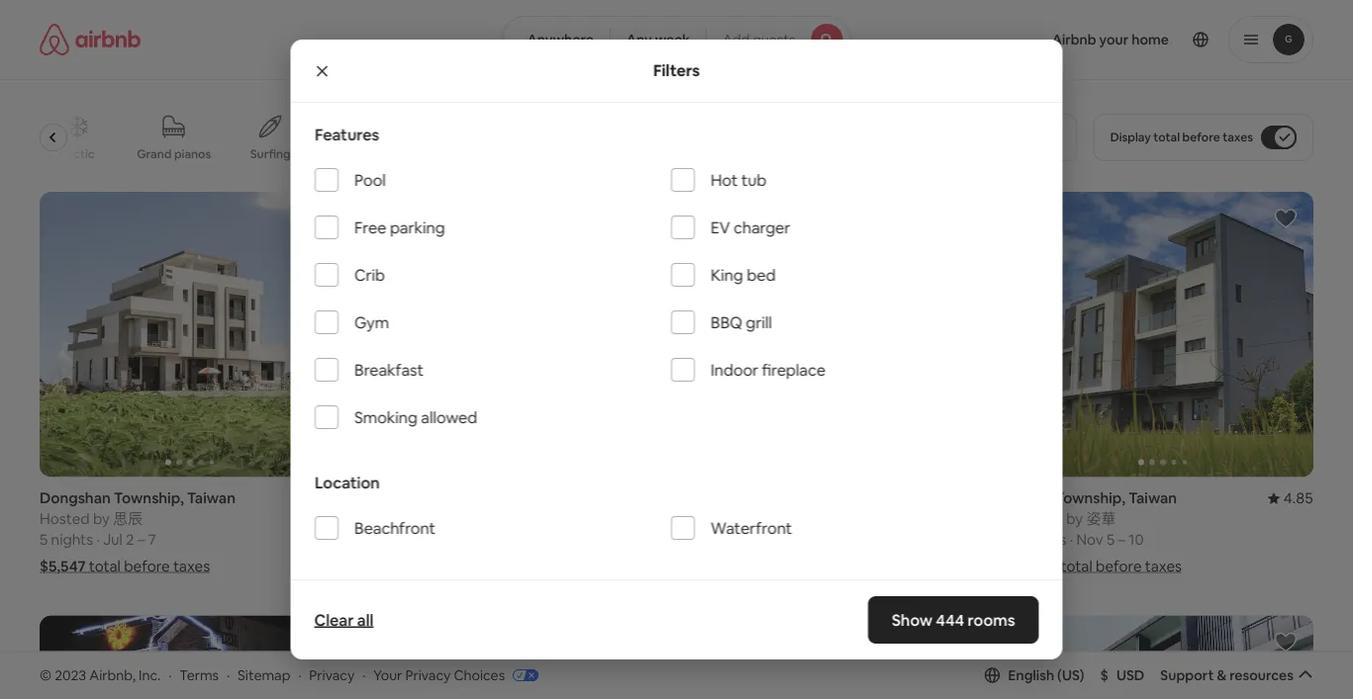 Task type: locate. For each thing, give the bounding box(es) containing it.
2 by from the left
[[417, 510, 434, 529]]

4
[[844, 531, 853, 550]]

add to wishlist: dongshan township, taiwan image
[[301, 207, 324, 231]]

nov down 姿華
[[1076, 531, 1103, 550]]

bed
[[746, 265, 775, 285]]

17
[[458, 531, 472, 550]]

秀蘭
[[762, 510, 792, 529]]

by inside dongshan township, taiwan hosted by 思辰 5 nights · jul 2 – 7 $5,547 total before taxes
[[93, 510, 110, 529]]

– left 7
[[137, 531, 145, 550]]

nights inside ren'ai township, taiwan hosted by margaret 瑪格麗特 5 nights · nov 17 – 22
[[375, 531, 418, 550]]

1 horizontal spatial total
[[1061, 557, 1092, 577]]

hosted inside ren'ai township, taiwan hosted by margaret 瑪格麗特 5 nights · nov 17 – 22
[[364, 510, 414, 529]]

–
[[137, 531, 145, 550], [475, 531, 483, 550], [802, 531, 810, 550], [1118, 531, 1125, 550]]

total inside button
[[1153, 130, 1180, 145]]

taxes inside button
[[1223, 130, 1253, 145]]

total inside dongshan township, taiwan hosted by 思辰 5 nights · jul 2 – 7 $5,547 total before taxes
[[89, 557, 121, 577]]

terms link
[[179, 667, 219, 685]]

indoor
[[710, 360, 758, 380]]

township, up 姿華
[[1055, 489, 1125, 508]]

guests
[[753, 31, 795, 48]]

grill
[[745, 312, 771, 333]]

terms · sitemap · privacy ·
[[179, 667, 366, 685]]

nights up $5,547
[[51, 531, 93, 550]]

1 – from the left
[[137, 531, 145, 550]]

support & resources button
[[1160, 667, 1313, 685]]

0 horizontal spatial taxes
[[173, 557, 210, 577]]

show map button
[[611, 565, 742, 612]]

nights inside wujie township, taiwan hosted by 姿華 5 nights · nov 5 – 10 total before taxes
[[1024, 531, 1066, 550]]

3 taiwan from the left
[[1128, 489, 1177, 508]]

total down jul
[[89, 557, 121, 577]]

22
[[486, 531, 503, 550]]

profile element
[[875, 0, 1313, 79]]

before right display
[[1182, 130, 1220, 145]]

total before taxes button
[[1013, 557, 1182, 577]]

5 up $5,547
[[40, 531, 48, 550]]

· left jul
[[96, 531, 100, 550]]

fireplace
[[761, 360, 825, 380]]

taiwan for wujie township, taiwan hosted by 姿華 5 nights · nov 5 – 10 total before taxes
[[1128, 489, 1177, 508]]

hosted down ren'ai
[[364, 510, 414, 529]]

2 5 from the left
[[364, 531, 372, 550]]

show left map
[[631, 580, 666, 597]]

township, inside wujie township, taiwan hosted by 姿華 5 nights · nov 5 – 10 total before taxes
[[1055, 489, 1125, 508]]

before down 7
[[124, 557, 170, 577]]

taiwan inside wujie township, taiwan hosted by 姿華 5 nights · nov 5 – 10 total before taxes
[[1128, 489, 1177, 508]]

english (us) button
[[984, 667, 1084, 685]]

4.85 out of 5 average rating image
[[1268, 489, 1313, 508]]

nights down ren'ai
[[375, 531, 418, 550]]

nights inside dongshan township, taiwan hosted by 思辰 5 nights · jul 2 – 7 $5,547 total before taxes
[[51, 531, 93, 550]]

1 horizontal spatial privacy
[[405, 667, 451, 685]]

add guests
[[723, 31, 795, 48]]

breakfast
[[354, 360, 423, 380]]

airbnb,
[[89, 667, 136, 685]]

1 taiwan from the left
[[187, 489, 236, 508]]

show inside filters dialog
[[892, 610, 933, 630]]

– left 10 in the bottom of the page
[[1118, 531, 1125, 550]]

1 hosted from the left
[[40, 510, 90, 529]]

hosted for wujie
[[1013, 510, 1063, 529]]

show
[[631, 580, 666, 597], [892, 610, 933, 630]]

privacy link
[[309, 667, 355, 685]]

1 nights from the left
[[51, 531, 93, 550]]

arctic
[[61, 146, 95, 162]]

2 privacy from the left
[[405, 667, 451, 685]]

5
[[40, 531, 48, 550], [364, 531, 372, 550], [688, 531, 697, 550], [1013, 531, 1021, 550], [1107, 531, 1115, 550]]

2 nov from the left
[[752, 531, 779, 550]]

· left 17
[[421, 531, 424, 550]]

before
[[1182, 130, 1220, 145], [124, 557, 170, 577], [1096, 557, 1142, 577]]

·
[[96, 531, 100, 550], [421, 531, 424, 550], [745, 531, 749, 550], [1070, 531, 1073, 550], [168, 667, 172, 685], [227, 667, 230, 685], [298, 667, 301, 685], [362, 667, 366, 685]]

0 vertical spatial show
[[631, 580, 666, 597]]

none search field containing anywhere
[[502, 16, 851, 63]]

before inside button
[[1182, 130, 1220, 145]]

1 5 from the left
[[40, 531, 48, 550]]

beachfront
[[354, 518, 435, 538]]

anywhere button
[[502, 16, 610, 63]]

free
[[354, 217, 386, 238]]

2 horizontal spatial nov
[[1076, 531, 1103, 550]]

1 nov from the left
[[427, 531, 455, 550]]

2 nights from the left
[[375, 531, 418, 550]]

4 – from the left
[[1118, 531, 1125, 550]]

by left 秀蘭
[[742, 510, 759, 529]]

0 horizontal spatial total
[[89, 557, 121, 577]]

1 township, from the left
[[114, 489, 184, 508]]

– right 17
[[475, 531, 483, 550]]

taiwan
[[187, 489, 236, 508], [482, 489, 530, 508], [1128, 489, 1177, 508]]

0 horizontal spatial privacy
[[309, 667, 355, 685]]

0 horizontal spatial before
[[124, 557, 170, 577]]

hosted down dongshan
[[40, 510, 90, 529]]

map
[[669, 580, 698, 597]]

$5,547
[[40, 557, 86, 577]]

your privacy choices
[[373, 667, 505, 685]]

nov left 17
[[427, 531, 455, 550]]

· inside dongshan township, taiwan hosted by 思辰 5 nights · jul 2 – 7 $5,547 total before taxes
[[96, 531, 100, 550]]

0 horizontal spatial taiwan
[[187, 489, 236, 508]]

by inside wujie township, taiwan hosted by 姿華 5 nights · nov 5 – 10 total before taxes
[[1066, 510, 1083, 529]]

hosted inside "hosted by 秀蘭 5 nights · nov 29 – dec 4"
[[688, 510, 738, 529]]

4 hosted from the left
[[1013, 510, 1063, 529]]

hosted inside dongshan township, taiwan hosted by 思辰 5 nights · jul 2 – 7 $5,547 total before taxes
[[40, 510, 90, 529]]

group
[[40, 99, 974, 176], [40, 192, 340, 478], [364, 192, 665, 478], [688, 192, 989, 478], [1013, 192, 1313, 478], [40, 616, 340, 700], [364, 616, 665, 700], [688, 616, 989, 700], [1013, 616, 1313, 700]]

display
[[1110, 130, 1151, 145]]

add
[[723, 31, 750, 48]]

1 horizontal spatial taxes
[[1145, 557, 1182, 577]]

dongshan
[[40, 489, 111, 508]]

show inside button
[[631, 580, 666, 597]]

add to wishlist: wujie township, taiwan image
[[1274, 207, 1298, 231]]

grand
[[137, 146, 172, 162]]

clear all
[[314, 610, 373, 630]]

township, inside ren'ai township, taiwan hosted by margaret 瑪格麗特 5 nights · nov 17 – 22
[[408, 489, 478, 508]]

– inside "hosted by 秀蘭 5 nights · nov 29 – dec 4"
[[802, 531, 810, 550]]

total down 姿華
[[1061, 557, 1092, 577]]

bbq grill
[[710, 312, 771, 333]]

$
[[1100, 667, 1108, 685]]

444
[[936, 610, 964, 630]]

nights inside "hosted by 秀蘭 5 nights · nov 29 – dec 4"
[[700, 531, 742, 550]]

taxes
[[1223, 130, 1253, 145], [173, 557, 210, 577], [1145, 557, 1182, 577]]

choices
[[454, 667, 505, 685]]

before inside wujie township, taiwan hosted by 姿華 5 nights · nov 5 – 10 total before taxes
[[1096, 557, 1142, 577]]

3 5 from the left
[[688, 531, 697, 550]]

5 inside "hosted by 秀蘭 5 nights · nov 29 – dec 4"
[[688, 531, 697, 550]]

0 horizontal spatial nov
[[427, 531, 455, 550]]

jul
[[103, 531, 123, 550]]

1 by from the left
[[93, 510, 110, 529]]

0 horizontal spatial show
[[631, 580, 666, 597]]

3 nights from the left
[[700, 531, 742, 550]]

5 down wujie
[[1013, 531, 1021, 550]]

7
[[148, 531, 156, 550]]

1 horizontal spatial taiwan
[[482, 489, 530, 508]]

nov inside ren'ai township, taiwan hosted by margaret 瑪格麗特 5 nights · nov 17 – 22
[[427, 531, 455, 550]]

tub
[[741, 170, 766, 190]]

2 hosted from the left
[[364, 510, 414, 529]]

taiwan for ren'ai township, taiwan hosted by margaret 瑪格麗特 5 nights · nov 17 – 22
[[482, 489, 530, 508]]

rooms
[[968, 610, 1015, 630]]

pool
[[354, 170, 385, 190]]

nights
[[51, 531, 93, 550], [375, 531, 418, 550], [700, 531, 742, 550], [1024, 531, 1066, 550]]

4 5 from the left
[[1013, 531, 1021, 550]]

by inside ren'ai township, taiwan hosted by margaret 瑪格麗特 5 nights · nov 17 – 22
[[417, 510, 434, 529]]

hosted by 秀蘭 5 nights · nov 29 – dec 4
[[688, 510, 853, 550]]

1 horizontal spatial show
[[892, 610, 933, 630]]

· inside ren'ai township, taiwan hosted by margaret 瑪格麗特 5 nights · nov 17 – 22
[[421, 531, 424, 550]]

show 444 rooms link
[[868, 597, 1039, 644]]

3 nov from the left
[[1076, 531, 1103, 550]]

total right display
[[1153, 130, 1180, 145]]

1 horizontal spatial nov
[[752, 531, 779, 550]]

location
[[314, 473, 379, 493]]

taiwan inside dongshan township, taiwan hosted by 思辰 5 nights · jul 2 – 7 $5,547 total before taxes
[[187, 489, 236, 508]]

waterfront
[[710, 518, 792, 538]]

township, for 姿華
[[1055, 489, 1125, 508]]

– inside wujie township, taiwan hosted by 姿華 5 nights · nov 5 – 10 total before taxes
[[1118, 531, 1125, 550]]

0 horizontal spatial township,
[[114, 489, 184, 508]]

5 5 from the left
[[1107, 531, 1115, 550]]

10
[[1129, 531, 1144, 550]]

nights down wujie
[[1024, 531, 1066, 550]]

· up "total before taxes" button
[[1070, 531, 1073, 550]]

3 township, from the left
[[1055, 489, 1125, 508]]

2 taiwan from the left
[[482, 489, 530, 508]]

– right 29
[[802, 531, 810, 550]]

1 vertical spatial show
[[892, 610, 933, 630]]

· left 29
[[745, 531, 749, 550]]

show left 444
[[892, 610, 933, 630]]

© 2023 airbnb, inc. ·
[[40, 667, 172, 685]]

3 hosted from the left
[[688, 510, 738, 529]]

township, up margaret
[[408, 489, 478, 508]]

show map
[[631, 580, 698, 597]]

inc.
[[139, 667, 161, 685]]

2 horizontal spatial township,
[[1055, 489, 1125, 508]]

None search field
[[502, 16, 851, 63]]

filters dialog
[[290, 0, 1063, 699]]

4 by from the left
[[1066, 510, 1083, 529]]

5 inside ren'ai township, taiwan hosted by margaret 瑪格麗特 5 nights · nov 17 – 22
[[364, 531, 372, 550]]

privacy right the your at bottom
[[405, 667, 451, 685]]

5 up map
[[688, 531, 697, 550]]

nov down 秀蘭
[[752, 531, 779, 550]]

township, for margaret
[[408, 489, 478, 508]]

2 – from the left
[[475, 531, 483, 550]]

add to wishlist: fuxing district, taiwan image
[[949, 631, 973, 655]]

hosted down wujie
[[1013, 510, 1063, 529]]

2 horizontal spatial total
[[1153, 130, 1180, 145]]

1 horizontal spatial before
[[1096, 557, 1142, 577]]

hosted left 秀蘭
[[688, 510, 738, 529]]

township, inside dongshan township, taiwan hosted by 思辰 5 nights · jul 2 – 7 $5,547 total before taxes
[[114, 489, 184, 508]]

show for show 444 rooms
[[892, 610, 933, 630]]

wujie township, taiwan hosted by 姿華 5 nights · nov 5 – 10 total before taxes
[[1013, 489, 1182, 577]]

1 horizontal spatial township,
[[408, 489, 478, 508]]

2 horizontal spatial taxes
[[1223, 130, 1253, 145]]

3 by from the left
[[742, 510, 759, 529]]

4 nights from the left
[[1024, 531, 1066, 550]]

hosted inside wujie township, taiwan hosted by 姿華 5 nights · nov 5 – 10 total before taxes
[[1013, 510, 1063, 529]]

nights up show map button
[[700, 531, 742, 550]]

by left margaret
[[417, 510, 434, 529]]

2 township, from the left
[[408, 489, 478, 508]]

township, for 思辰
[[114, 489, 184, 508]]

allowed
[[421, 407, 477, 428]]

crib
[[354, 265, 385, 285]]

any week
[[626, 31, 690, 48]]

township, up the 思辰 in the left of the page
[[114, 489, 184, 508]]

by for ren'ai
[[417, 510, 434, 529]]

township,
[[114, 489, 184, 508], [408, 489, 478, 508], [1055, 489, 1125, 508]]

by up jul
[[93, 510, 110, 529]]

5 down 姿華
[[1107, 531, 1115, 550]]

by left 姿華
[[1066, 510, 1083, 529]]

2 horizontal spatial taiwan
[[1128, 489, 1177, 508]]

privacy down clear
[[309, 667, 355, 685]]

taiwan inside ren'ai township, taiwan hosted by margaret 瑪格麗特 5 nights · nov 17 – 22
[[482, 489, 530, 508]]

2 horizontal spatial before
[[1182, 130, 1220, 145]]

hot tub
[[710, 170, 766, 190]]

5 down ren'ai
[[364, 531, 372, 550]]

3 – from the left
[[802, 531, 810, 550]]

before down 10 in the bottom of the page
[[1096, 557, 1142, 577]]

gym
[[354, 312, 389, 333]]



Task type: vqa. For each thing, say whether or not it's contained in the screenshot.
By Airbnb On Jul 14, 2022 · 2 Min Read Updated Nov 16, 2022
no



Task type: describe. For each thing, give the bounding box(es) containing it.
show for show map
[[631, 580, 666, 597]]

bbq
[[710, 312, 742, 333]]

smoking allowed
[[354, 407, 477, 428]]

· inside wujie township, taiwan hosted by 姿華 5 nights · nov 5 – 10 total before taxes
[[1070, 531, 1073, 550]]

ren'ai
[[364, 489, 405, 508]]

4.85
[[1284, 489, 1313, 508]]

1 privacy from the left
[[309, 667, 355, 685]]

margaret
[[437, 510, 500, 529]]

pianos
[[175, 146, 212, 162]]

resources
[[1229, 667, 1294, 685]]

· left the privacy link
[[298, 667, 301, 685]]

思辰
[[113, 510, 143, 529]]

add guests button
[[706, 16, 851, 63]]

smoking
[[354, 407, 417, 428]]

show 444 rooms
[[892, 610, 1015, 630]]

clear
[[314, 610, 354, 630]]

by for dongshan
[[93, 510, 110, 529]]

©
[[40, 667, 52, 685]]

terms
[[179, 667, 219, 685]]

your
[[373, 667, 402, 685]]

瑪格麗特
[[503, 510, 563, 529]]

king bed
[[710, 265, 775, 285]]

any week button
[[609, 16, 707, 63]]

$ usd
[[1100, 667, 1145, 685]]

king
[[710, 265, 743, 285]]

by inside "hosted by 秀蘭 5 nights · nov 29 – dec 4"
[[742, 510, 759, 529]]

dongshan township, taiwan hosted by 思辰 5 nights · jul 2 – 7 $5,547 total before taxes
[[40, 489, 236, 577]]

&
[[1217, 667, 1227, 685]]

dec
[[813, 531, 841, 550]]

english (us)
[[1008, 667, 1084, 685]]

by for wujie
[[1066, 510, 1083, 529]]

usd
[[1116, 667, 1145, 685]]

display total before taxes
[[1110, 130, 1253, 145]]

· left the your at bottom
[[362, 667, 366, 685]]

your privacy choices link
[[373, 667, 539, 686]]

group containing arctic
[[40, 99, 974, 176]]

taxes inside wujie township, taiwan hosted by 姿華 5 nights · nov 5 – 10 total before taxes
[[1145, 557, 1182, 577]]

sitemap
[[238, 667, 290, 685]]

all
[[357, 610, 373, 630]]

charger
[[733, 217, 790, 238]]

2
[[126, 531, 134, 550]]

· inside "hosted by 秀蘭 5 nights · nov 29 – dec 4"
[[745, 531, 749, 550]]

total inside wujie township, taiwan hosted by 姿華 5 nights · nov 5 – 10 total before taxes
[[1061, 557, 1092, 577]]

– inside dongshan township, taiwan hosted by 思辰 5 nights · jul 2 – 7 $5,547 total before taxes
[[137, 531, 145, 550]]

taiwan for dongshan township, taiwan hosted by 思辰 5 nights · jul 2 – 7 $5,547 total before taxes
[[187, 489, 236, 508]]

ren'ai township, taiwan hosted by margaret 瑪格麗特 5 nights · nov 17 – 22
[[364, 489, 563, 550]]

nov inside "hosted by 秀蘭 5 nights · nov 29 – dec 4"
[[752, 531, 779, 550]]

anywhere
[[527, 31, 594, 48]]

(us)
[[1057, 667, 1084, 685]]

features
[[314, 124, 379, 145]]

week
[[655, 31, 690, 48]]

any
[[626, 31, 652, 48]]

– inside ren'ai township, taiwan hosted by margaret 瑪格麗特 5 nights · nov 17 – 22
[[475, 531, 483, 550]]

nov inside wujie township, taiwan hosted by 姿華 5 nights · nov 5 – 10 total before taxes
[[1076, 531, 1103, 550]]

· right the terms link
[[227, 667, 230, 685]]

before inside dongshan township, taiwan hosted by 思辰 5 nights · jul 2 – 7 $5,547 total before taxes
[[124, 557, 170, 577]]

wujie
[[1013, 489, 1052, 508]]

taxes inside dongshan township, taiwan hosted by 思辰 5 nights · jul 2 – 7 $5,547 total before taxes
[[173, 557, 210, 577]]

support & resources
[[1160, 667, 1294, 685]]

5 inside dongshan township, taiwan hosted by 思辰 5 nights · jul 2 – 7 $5,547 total before taxes
[[40, 531, 48, 550]]

hosted for dongshan
[[40, 510, 90, 529]]

ev charger
[[710, 217, 790, 238]]

· right "inc."
[[168, 667, 172, 685]]

add to wishlist: shoufeng township, taiwan image
[[1274, 631, 1298, 655]]

sitemap link
[[238, 667, 290, 685]]

hosted for ren'ai
[[364, 510, 414, 529]]

parking
[[389, 217, 444, 238]]

29
[[782, 531, 799, 550]]

filters
[[653, 60, 700, 81]]

indoor fireplace
[[710, 360, 825, 380]]

free parking
[[354, 217, 444, 238]]

grand pianos
[[137, 146, 212, 162]]

surfing
[[251, 146, 291, 162]]

ev
[[710, 217, 730, 238]]

support
[[1160, 667, 1214, 685]]

2023
[[55, 667, 86, 685]]

display total before taxes button
[[1093, 114, 1313, 161]]

姿華
[[1086, 510, 1116, 529]]

hot
[[710, 170, 737, 190]]

english
[[1008, 667, 1054, 685]]



